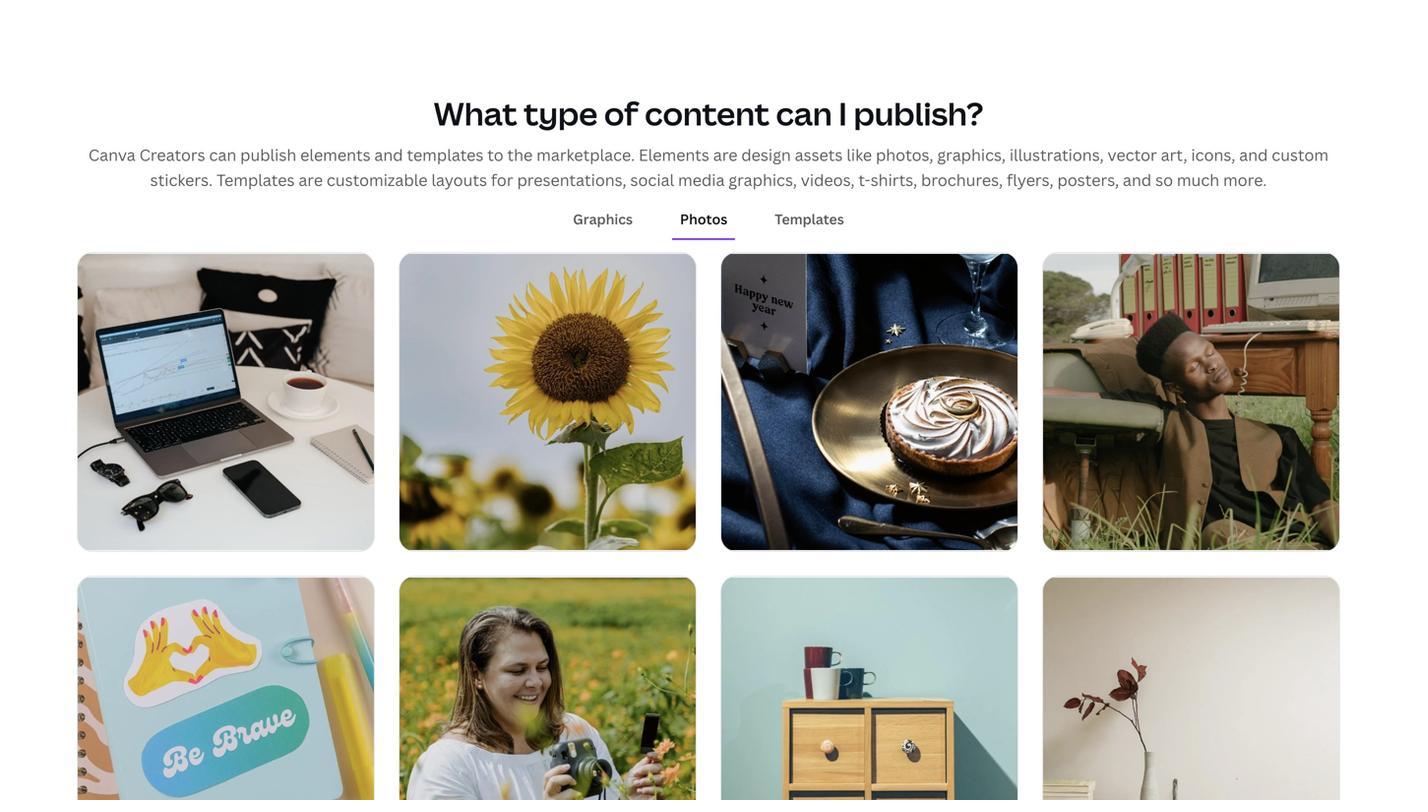 Task type: describe. For each thing, give the bounding box(es) containing it.
i
[[839, 92, 847, 135]]

photos
[[680, 210, 728, 228]]

posters,
[[1058, 169, 1119, 190]]

to
[[487, 144, 504, 165]]

0 horizontal spatial are
[[299, 169, 323, 190]]

much
[[1177, 169, 1220, 190]]

layouts
[[431, 169, 487, 190]]

graphics button
[[565, 200, 641, 238]]

type
[[524, 92, 598, 135]]

like
[[847, 144, 872, 165]]

icons,
[[1191, 144, 1236, 165]]

templates
[[407, 144, 484, 165]]

elements
[[300, 144, 371, 165]]

templates button
[[767, 200, 852, 238]]

elements
[[639, 144, 710, 165]]

0 horizontal spatial can
[[209, 144, 237, 165]]

what type of content can i publish? canva creators can publish elements and templates to the marketplace. elements are design assets like photos, graphics, illustrations, vector art, icons, and custom stickers. templates are customizable layouts for presentations, social media graphics, videos, t-shirts, brochures, flyers, posters, and so much more.
[[88, 92, 1329, 190]]

publish?
[[854, 92, 984, 135]]

illustrations,
[[1010, 144, 1104, 165]]

templates inside what type of content can i publish? canva creators can publish elements and templates to the marketplace. elements are design assets like photos, graphics, illustrations, vector art, icons, and custom stickers. templates are customizable layouts for presentations, social media graphics, videos, t-shirts, brochures, flyers, posters, and so much more.
[[217, 169, 295, 190]]

design
[[741, 144, 791, 165]]

of
[[604, 92, 638, 135]]

shirts,
[[871, 169, 918, 190]]

photos,
[[876, 144, 934, 165]]

assets
[[795, 144, 843, 165]]

media
[[678, 169, 725, 190]]

1 horizontal spatial and
[[1123, 169, 1152, 190]]

flyers,
[[1007, 169, 1054, 190]]

art,
[[1161, 144, 1188, 165]]

1 horizontal spatial graphics,
[[937, 144, 1006, 165]]

0 horizontal spatial and
[[374, 144, 403, 165]]



Task type: vqa. For each thing, say whether or not it's contained in the screenshot.
shirts, on the right of page
yes



Task type: locate. For each thing, give the bounding box(es) containing it.
so
[[1156, 169, 1173, 190]]

content
[[645, 92, 770, 135]]

videos,
[[801, 169, 855, 190]]

are
[[713, 144, 738, 165], [299, 169, 323, 190]]

for
[[491, 169, 513, 190]]

1 vertical spatial templates
[[775, 210, 844, 228]]

presentations,
[[517, 169, 627, 190]]

1 horizontal spatial can
[[776, 92, 832, 135]]

0 horizontal spatial graphics,
[[729, 169, 797, 190]]

graphics, down design
[[729, 169, 797, 190]]

vector
[[1108, 144, 1157, 165]]

1 horizontal spatial are
[[713, 144, 738, 165]]

graphics
[[573, 210, 633, 228]]

graphics, up brochures,
[[937, 144, 1006, 165]]

0 vertical spatial templates
[[217, 169, 295, 190]]

are up media
[[713, 144, 738, 165]]

1 vertical spatial graphics,
[[729, 169, 797, 190]]

brochures,
[[921, 169, 1003, 190]]

publish
[[240, 144, 296, 165]]

photos button
[[672, 200, 735, 238]]

1 vertical spatial can
[[209, 144, 237, 165]]

and up more.
[[1239, 144, 1268, 165]]

templates
[[217, 169, 295, 190], [775, 210, 844, 228]]

0 vertical spatial are
[[713, 144, 738, 165]]

social
[[630, 169, 674, 190]]

t-
[[859, 169, 871, 190]]

templates down videos,
[[775, 210, 844, 228]]

2 horizontal spatial and
[[1239, 144, 1268, 165]]

can
[[776, 92, 832, 135], [209, 144, 237, 165]]

can left i
[[776, 92, 832, 135]]

and up customizable
[[374, 144, 403, 165]]

templates inside button
[[775, 210, 844, 228]]

customizable
[[327, 169, 428, 190]]

1 horizontal spatial templates
[[775, 210, 844, 228]]

0 vertical spatial graphics,
[[937, 144, 1006, 165]]

more.
[[1223, 169, 1267, 190]]

0 vertical spatial can
[[776, 92, 832, 135]]

are down elements
[[299, 169, 323, 190]]

templates down publish
[[217, 169, 295, 190]]

graphics,
[[937, 144, 1006, 165], [729, 169, 797, 190]]

custom
[[1272, 144, 1329, 165]]

can left publish
[[209, 144, 237, 165]]

0 horizontal spatial templates
[[217, 169, 295, 190]]

marketplace.
[[537, 144, 635, 165]]

what
[[434, 92, 517, 135]]

the
[[507, 144, 533, 165]]

and down vector
[[1123, 169, 1152, 190]]

and
[[374, 144, 403, 165], [1239, 144, 1268, 165], [1123, 169, 1152, 190]]

stickers.
[[150, 169, 213, 190]]

1 vertical spatial are
[[299, 169, 323, 190]]

creators
[[139, 144, 205, 165]]

canva
[[88, 144, 136, 165]]



